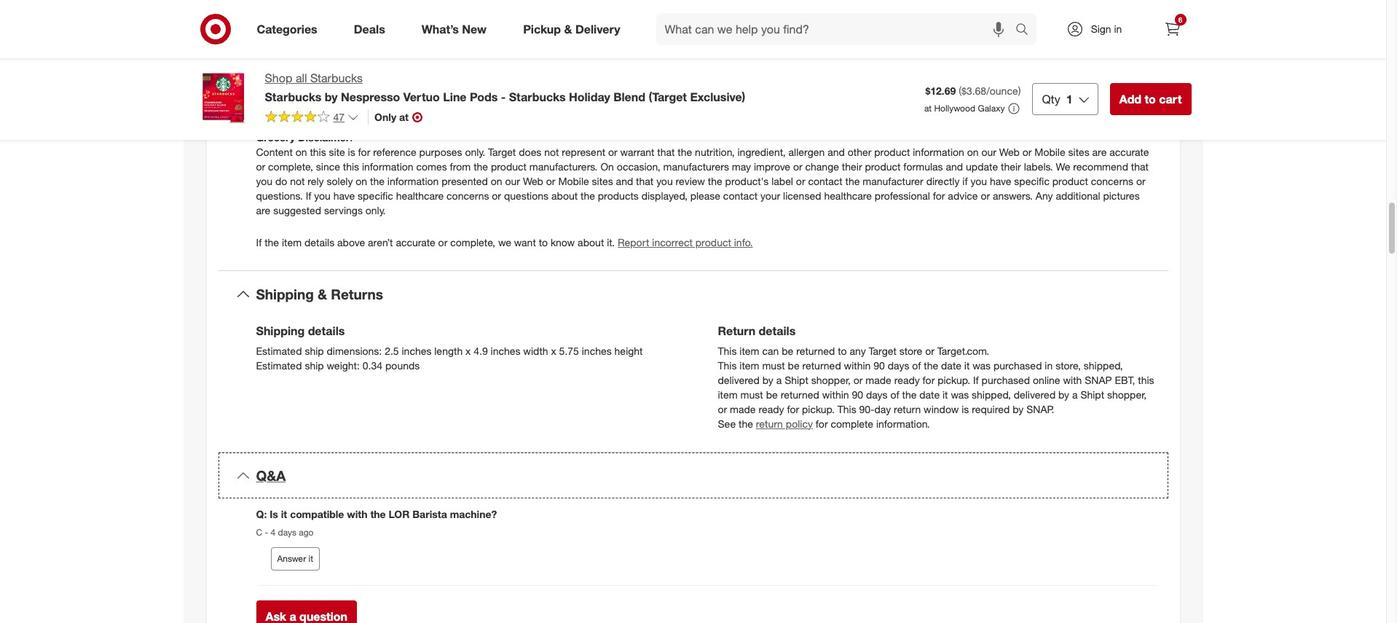Task type: describe. For each thing, give the bounding box(es) containing it.
you right if
[[971, 175, 987, 187]]

1 horizontal spatial sites
[[1069, 146, 1090, 158]]

delivery
[[576, 22, 621, 36]]

review
[[676, 175, 705, 187]]

the up manufacturers
[[678, 146, 692, 158]]

for down directly on the top right of page
[[933, 189, 946, 202]]

or down allergen
[[794, 160, 803, 173]]

1 vertical spatial mobile
[[559, 175, 589, 187]]

your
[[761, 189, 781, 202]]

q&a button
[[218, 452, 1169, 499]]

any
[[850, 344, 866, 357]]

1 horizontal spatial only.
[[465, 146, 485, 158]]

1 horizontal spatial of
[[913, 359, 921, 371]]

questions
[[504, 189, 549, 202]]

2 estimated from the top
[[256, 359, 302, 371]]

1 horizontal spatial 90
[[874, 359, 885, 371]]

1 vertical spatial complete,
[[451, 236, 496, 248]]

0 vertical spatial mobile
[[1035, 146, 1066, 158]]

0 vertical spatial date
[[942, 359, 962, 371]]

info.
[[734, 236, 753, 248]]

shop
[[265, 71, 293, 85]]

vertuo
[[404, 90, 440, 104]]

0.34
[[363, 359, 383, 371]]

ingredient,
[[738, 146, 786, 158]]

1 vertical spatial to
[[539, 236, 548, 248]]

or left we at the left top
[[438, 236, 448, 248]]

the right the from
[[474, 160, 488, 173]]

1 horizontal spatial shipped,
[[1084, 359, 1123, 371]]

1 vertical spatial within
[[823, 388, 849, 401]]

on up "update"
[[968, 146, 979, 158]]

3 inches from the left
[[582, 344, 612, 357]]

can
[[763, 344, 779, 357]]

1 vertical spatial if
[[256, 236, 262, 248]]

details for shipping
[[308, 323, 345, 338]]

in inside return details this item can be returned to any target store or target.com. this item must be returned within 90 days of the date it was purchased in store, shipped, delivered by a shipt shopper, or made ready for pickup. if purchased online with snap ebt, this item must be returned within 90 days of the date it was shipped, delivered by a shipt shopper, or made ready for pickup. this 90-day return window is required by snap. see the return policy for complete information.
[[1045, 359, 1053, 371]]

suggested
[[273, 204, 321, 216]]

1 horizontal spatial and
[[828, 146, 845, 158]]

qty 1
[[1042, 92, 1073, 106]]

all
[[296, 71, 307, 85]]

store,
[[1056, 359, 1081, 371]]

the down reference
[[370, 175, 385, 187]]

recommend
[[1074, 160, 1129, 173]]

0 vertical spatial information
[[913, 146, 965, 158]]

item left can at the bottom of the page
[[740, 344, 760, 357]]

0 vertical spatial delivered
[[718, 374, 760, 386]]

grocery
[[256, 131, 295, 143]]

0 vertical spatial returned
[[797, 344, 835, 357]]

0 vertical spatial pickup.
[[938, 374, 971, 386]]

details left above
[[305, 236, 335, 248]]

2 vertical spatial this
[[838, 403, 857, 415]]

or up 'on'
[[609, 146, 618, 158]]

on right presented
[[491, 175, 503, 187]]

if the item details above aren't accurate or complete, we want to know about it. report incorrect product info.
[[256, 236, 753, 248]]

pictures
[[1104, 189, 1140, 202]]

it down "target.com."
[[965, 359, 970, 371]]

1 horizontal spatial was
[[973, 359, 991, 371]]

0 horizontal spatial not
[[290, 175, 305, 187]]

if inside return details this item can be returned to any target store or target.com. this item must be returned within 90 days of the date it was purchased in store, shipped, delivered by a shipt shopper, or made ready for pickup. if purchased online with snap ebt, this item must be returned within 90 days of the date it was shipped, delivered by a shipt shopper, or made ready for pickup. this 90-day return window is required by snap. see the return policy for complete information.
[[974, 374, 979, 386]]

or down content
[[256, 160, 265, 173]]

line
[[443, 90, 467, 104]]

above
[[337, 236, 365, 248]]

$3.68
[[962, 85, 987, 97]]

the up information.
[[903, 388, 917, 401]]

1 vertical spatial concerns
[[447, 189, 489, 202]]

or down the any
[[854, 374, 863, 386]]

manufacturers
[[663, 160, 729, 173]]

pods
[[470, 90, 498, 104]]

deals link
[[342, 13, 404, 45]]

for right policy
[[816, 417, 828, 430]]

advice
[[948, 189, 978, 202]]

directly
[[927, 175, 960, 187]]

1 vertical spatial a
[[1073, 388, 1078, 401]]

for right site
[[358, 146, 370, 158]]

1 vertical spatial days
[[866, 388, 888, 401]]

rely
[[308, 175, 324, 187]]

manufacturers.
[[530, 160, 598, 173]]

1 horizontal spatial at
[[925, 103, 932, 114]]

shop all starbucks starbucks by nespresso vertuo line pods - starbucks holiday blend (target exclusive)
[[265, 71, 746, 104]]

store
[[900, 344, 923, 357]]

you up displayed,
[[657, 175, 673, 187]]

1 vertical spatial purchased
[[982, 374, 1031, 386]]

the down "target.com."
[[924, 359, 939, 371]]

1 vertical spatial made
[[730, 403, 756, 415]]

2 healthcare from the left
[[824, 189, 872, 202]]

0 vertical spatial this
[[718, 344, 737, 357]]

change
[[806, 160, 839, 173]]

on right the solely
[[356, 175, 367, 187]]

0 vertical spatial ready
[[895, 374, 920, 386]]

pickup
[[523, 22, 561, 36]]

1 vertical spatial have
[[334, 189, 355, 202]]

0 horizontal spatial that
[[636, 175, 654, 187]]

formulas
[[904, 160, 943, 173]]

target inside return details this item can be returned to any target store or target.com. this item must be returned within 90 days of the date it was purchased in store, shipped, delivered by a shipt shopper, or made ready for pickup. if purchased online with snap ebt, this item must be returned within 90 days of the date it was shipped, delivered by a shipt shopper, or made ready for pickup. this 90-day return window is required by snap. see the return policy for complete information.
[[869, 344, 897, 357]]

item up see at the bottom
[[718, 388, 738, 401]]

1 vertical spatial be
[[788, 359, 800, 371]]

0 horizontal spatial web
[[523, 175, 544, 187]]

1 vertical spatial 90
[[852, 388, 864, 401]]

1 x from the left
[[466, 344, 471, 357]]

or up labels.
[[1023, 146, 1032, 158]]

)
[[1019, 85, 1021, 97]]

the inside q: is it compatible with the lor barista machine? c - 4 days ago
[[370, 508, 386, 520]]

1 their from the left
[[842, 160, 863, 173]]

4.9
[[474, 344, 488, 357]]

does
[[519, 146, 542, 158]]

0 horizontal spatial a
[[777, 374, 782, 386]]

aren't
[[368, 236, 393, 248]]

allergen
[[789, 146, 825, 158]]

2 ship from the top
[[305, 359, 324, 371]]

origin : imported
[[256, 87, 334, 99]]

represent
[[562, 146, 606, 158]]

questions.
[[256, 189, 303, 202]]

- inside q: is it compatible with the lor barista machine? c - 4 days ago
[[265, 527, 268, 538]]

1 horizontal spatial not
[[545, 146, 559, 158]]

q:
[[256, 508, 267, 520]]

search
[[1009, 23, 1044, 38]]

what's new link
[[409, 13, 505, 45]]

(target
[[649, 90, 687, 104]]

shipping details estimated ship dimensions: 2.5 inches length x 4.9 inches width x 5.75 inches height estimated ship weight: 0.34 pounds
[[256, 323, 643, 371]]

about inside grocery disclaimer : content on this site is for reference purposes only.  target does not represent or warrant that the nutrition, ingredient, allergen and other product information on our web or mobile sites are accurate or complete, since this information comes from the product manufacturers.  on occasion, manufacturers may improve or change their product formulas and update their labels.  we recommend that you do not rely solely on the information presented on our web or mobile sites and that you review the product's label or contact the manufacturer directly if you have specific product concerns or questions.  if you have specific healthcare concerns or questions about the products displayed, please contact your licensed healthcare professional for advice or answers.  any additional pictures are suggested servings only.
[[552, 189, 578, 202]]

0 horizontal spatial :
[[286, 87, 289, 99]]

0 vertical spatial this
[[310, 146, 326, 158]]

0 vertical spatial within
[[844, 359, 871, 371]]

with inside return details this item can be returned to any target store or target.com. this item must be returned within 90 days of the date it was purchased in store, shipped, delivered by a shipt shopper, or made ready for pickup. if purchased online with snap ebt, this item must be returned within 90 days of the date it was shipped, delivered by a shipt shopper, or made ready for pickup. this 90-day return window is required by snap. see the return policy for complete information.
[[1064, 374, 1082, 386]]

2 inches from the left
[[491, 344, 521, 357]]

1 vertical spatial pickup.
[[802, 403, 835, 415]]

shipping & returns button
[[218, 271, 1169, 317]]

0 vertical spatial must
[[763, 359, 785, 371]]

1 vertical spatial of
[[891, 388, 900, 401]]

90-
[[860, 403, 875, 415]]

0 vertical spatial concerns
[[1091, 175, 1134, 187]]

0 horizontal spatial only.
[[366, 204, 386, 216]]

hollywood
[[935, 103, 976, 114]]

pickup & delivery link
[[511, 13, 639, 45]]

0 vertical spatial shopper,
[[812, 374, 851, 386]]

galaxy
[[978, 103, 1005, 114]]

0 horizontal spatial specific
[[358, 189, 393, 202]]

it up window
[[943, 388, 948, 401]]

1 horizontal spatial this
[[343, 160, 359, 173]]

site
[[329, 146, 345, 158]]

item down suggested
[[282, 236, 302, 248]]

on right content
[[296, 146, 307, 158]]

1 horizontal spatial contact
[[809, 175, 843, 187]]

comes
[[416, 160, 447, 173]]

answer it button
[[271, 547, 320, 571]]

or right advice
[[981, 189, 990, 202]]

update
[[966, 160, 998, 173]]

it inside button
[[309, 553, 313, 564]]

ago
[[299, 527, 314, 538]]

or down manufacturers.
[[546, 175, 556, 187]]

1 vertical spatial and
[[946, 160, 963, 173]]

1 horizontal spatial in
[[1115, 23, 1123, 35]]

target.com.
[[938, 344, 990, 357]]

1 horizontal spatial shipt
[[1081, 388, 1105, 401]]

/ounce
[[987, 85, 1019, 97]]

details for return
[[759, 323, 796, 338]]

$12.69 ( $3.68 /ounce )
[[926, 85, 1021, 97]]

q: is it compatible with the lor barista machine? c - 4 days ago
[[256, 508, 497, 538]]

1 vertical spatial sites
[[592, 175, 613, 187]]

or up see at the bottom
[[718, 403, 727, 415]]

5.75
[[559, 344, 579, 357]]

0 vertical spatial be
[[782, 344, 794, 357]]

categories link
[[244, 13, 336, 45]]

0 vertical spatial have
[[990, 175, 1012, 187]]

0 vertical spatial specific
[[1015, 175, 1050, 187]]

1 vertical spatial shipped,
[[972, 388, 1011, 401]]

height
[[615, 344, 643, 357]]

starbucks down all
[[265, 90, 322, 104]]

deals
[[354, 22, 385, 36]]

0 vertical spatial purchased
[[994, 359, 1042, 371]]

0 horizontal spatial ready
[[759, 403, 784, 415]]

1 vertical spatial about
[[578, 236, 604, 248]]

pickup & delivery
[[523, 22, 621, 36]]

or up pictures
[[1137, 175, 1146, 187]]

or left questions
[[492, 189, 501, 202]]

length
[[435, 344, 463, 357]]

complete, inside grocery disclaimer : content on this site is for reference purposes only.  target does not represent or warrant that the nutrition, ingredient, allergen and other product information on our web or mobile sites are accurate or complete, since this information comes from the product manufacturers.  on occasion, manufacturers may improve or change their product formulas and update their labels.  we recommend that you do not rely solely on the information presented on our web or mobile sites and that you review the product's label or contact the manufacturer directly if you have specific product concerns or questions.  if you have specific healthcare concerns or questions about the products displayed, please contact your licensed healthcare professional for advice or answers.  any additional pictures are suggested servings only.
[[268, 160, 313, 173]]

add
[[1120, 92, 1142, 106]]

2 vertical spatial and
[[616, 175, 633, 187]]

1 vertical spatial information
[[362, 160, 414, 173]]

cart
[[1160, 92, 1182, 106]]

0 vertical spatial our
[[982, 146, 997, 158]]

to inside return details this item can be returned to any target store or target.com. this item must be returned within 90 days of the date it was purchased in store, shipped, delivered by a shipt shopper, or made ready for pickup. if purchased online with snap ebt, this item must be returned within 90 days of the date it was shipped, delivered by a shipt shopper, or made ready for pickup. this 90-day return window is required by snap. see the return policy for complete information.
[[838, 344, 847, 357]]

or right store
[[926, 344, 935, 357]]

0 horizontal spatial are
[[256, 204, 271, 216]]

0 horizontal spatial accurate
[[396, 236, 436, 248]]

by inside shop all starbucks starbucks by nespresso vertuo line pods - starbucks holiday blend (target exclusive)
[[325, 90, 338, 104]]

you down "rely"
[[314, 189, 331, 202]]

1 healthcare from the left
[[396, 189, 444, 202]]

sign in
[[1091, 23, 1123, 35]]

you left "do"
[[256, 175, 273, 187]]

$12.69
[[926, 85, 956, 97]]

0 vertical spatial days
[[888, 359, 910, 371]]

starbucks up imported
[[310, 71, 363, 85]]

returns
[[331, 286, 383, 302]]

1 inches from the left
[[402, 344, 432, 357]]

1 vertical spatial return
[[756, 417, 783, 430]]

1 vertical spatial date
[[920, 388, 940, 401]]

at hollywood galaxy
[[925, 103, 1005, 114]]

1 vertical spatial this
[[718, 359, 737, 371]]

this inside return details this item can be returned to any target store or target.com. this item must be returned within 90 days of the date it was purchased in store, shipped, delivered by a shipt shopper, or made ready for pickup. if purchased online with snap ebt, this item must be returned within 90 days of the date it was shipped, delivered by a shipt shopper, or made ready for pickup. this 90-day return window is required by snap. see the return policy for complete information.
[[1139, 374, 1155, 386]]

report
[[618, 236, 650, 248]]

required
[[972, 403, 1010, 415]]

is
[[270, 508, 278, 520]]

starbucks left holiday
[[509, 90, 566, 104]]

is inside return details this item can be returned to any target store or target.com. this item must be returned within 90 days of the date it was purchased in store, shipped, delivered by a shipt shopper, or made ready for pickup. if purchased online with snap ebt, this item must be returned within 90 days of the date it was shipped, delivered by a shipt shopper, or made ready for pickup. this 90-day return window is required by snap. see the return policy for complete information.
[[962, 403, 969, 415]]

the down other
[[846, 175, 860, 187]]

any
[[1036, 189, 1053, 202]]

the up please
[[708, 175, 723, 187]]

by left snap.
[[1013, 403, 1024, 415]]

what's new
[[422, 22, 487, 36]]



Task type: locate. For each thing, give the bounding box(es) containing it.
if inside grocery disclaimer : content on this site is for reference purposes only.  target does not represent or warrant that the nutrition, ingredient, allergen and other product information on our web or mobile sites are accurate or complete, since this information comes from the product manufacturers.  on occasion, manufacturers may improve or change their product formulas and update their labels.  we recommend that you do not rely solely on the information presented on our web or mobile sites and that you review the product's label or contact the manufacturer directly if you have specific product concerns or questions.  if you have specific healthcare concerns or questions about the products displayed, please contact your licensed healthcare professional for advice or answers.  any additional pictures are suggested servings only.
[[306, 189, 312, 202]]

window
[[924, 403, 959, 415]]

2 vertical spatial that
[[636, 175, 654, 187]]

details up dimensions:
[[308, 323, 345, 338]]

displayed,
[[642, 189, 688, 202]]

at right only
[[399, 111, 409, 123]]

web up answers.
[[1000, 146, 1020, 158]]

a down can at the bottom of the page
[[777, 374, 782, 386]]

to inside "add to cart" button
[[1145, 92, 1156, 106]]

servings
[[324, 204, 363, 216]]

contact down product's
[[724, 189, 758, 202]]

0 horizontal spatial of
[[891, 388, 900, 401]]

47
[[333, 111, 345, 123]]

1 horizontal spatial is
[[962, 403, 969, 415]]

purchased up required at the right
[[982, 374, 1031, 386]]

2 horizontal spatial to
[[1145, 92, 1156, 106]]

must down can at the bottom of the page
[[763, 359, 785, 371]]

days inside q: is it compatible with the lor barista machine? c - 4 days ago
[[278, 527, 297, 538]]

on
[[601, 160, 614, 173]]

ready
[[895, 374, 920, 386], [759, 403, 784, 415]]

0 horizontal spatial at
[[399, 111, 409, 123]]

be up return policy link
[[766, 388, 778, 401]]

qty
[[1042, 92, 1061, 106]]

or up licensed
[[796, 175, 806, 187]]

about down manufacturers.
[[552, 189, 578, 202]]

returned
[[797, 344, 835, 357], [803, 359, 841, 371], [781, 388, 820, 401]]

1 vertical spatial must
[[741, 388, 764, 401]]

is
[[348, 146, 355, 158], [962, 403, 969, 415]]

imported
[[291, 87, 334, 99]]

dimensions:
[[327, 344, 382, 357]]

target left the does
[[488, 146, 516, 158]]

1 horizontal spatial have
[[990, 175, 1012, 187]]

1 vertical spatial contact
[[724, 189, 758, 202]]

this up the solely
[[343, 160, 359, 173]]

sites up we on the right top of the page
[[1069, 146, 1090, 158]]

2 their from the left
[[1001, 160, 1022, 173]]

search button
[[1009, 13, 1044, 48]]

shipping for shipping details estimated ship dimensions: 2.5 inches length x 4.9 inches width x 5.75 inches height estimated ship weight: 0.34 pounds
[[256, 323, 305, 338]]

with inside q: is it compatible with the lor barista machine? c - 4 days ago
[[347, 508, 368, 520]]

snap
[[1085, 374, 1113, 386]]

we
[[1056, 160, 1071, 173]]

only at
[[375, 111, 409, 123]]

to
[[1145, 92, 1156, 106], [539, 236, 548, 248], [838, 344, 847, 357]]

holiday
[[569, 90, 611, 104]]

0 vertical spatial if
[[306, 189, 312, 202]]

purchased
[[994, 359, 1042, 371], [982, 374, 1031, 386]]

1 horizontal spatial ready
[[895, 374, 920, 386]]

if down questions.
[[256, 236, 262, 248]]

image of starbucks by nespresso vertuo line pods - starbucks holiday blend (target exclusive) image
[[195, 70, 253, 128]]

1 horizontal spatial specific
[[1015, 175, 1050, 187]]

please
[[691, 189, 721, 202]]

1 horizontal spatial mobile
[[1035, 146, 1066, 158]]

it right is
[[281, 508, 287, 520]]

1 vertical spatial ship
[[305, 359, 324, 371]]

0 horizontal spatial shipped,
[[972, 388, 1011, 401]]

inches
[[402, 344, 432, 357], [491, 344, 521, 357], [582, 344, 612, 357]]

complete,
[[268, 160, 313, 173], [451, 236, 496, 248]]

this
[[310, 146, 326, 158], [343, 160, 359, 173], [1139, 374, 1155, 386]]

return up information.
[[894, 403, 921, 415]]

to right "add"
[[1145, 92, 1156, 106]]

date down "target.com."
[[942, 359, 962, 371]]

1 vertical spatial accurate
[[396, 236, 436, 248]]

the down suggested
[[265, 236, 279, 248]]

by up 47
[[325, 90, 338, 104]]

of down store
[[913, 359, 921, 371]]

not up manufacturers.
[[545, 146, 559, 158]]

1 estimated from the top
[[256, 344, 302, 357]]

only. right servings in the left top of the page
[[366, 204, 386, 216]]

solely
[[327, 175, 353, 187]]

ebt,
[[1115, 374, 1136, 386]]

within down the any
[[844, 359, 871, 371]]

shopper, down the any
[[812, 374, 851, 386]]

0 vertical spatial only.
[[465, 146, 485, 158]]

& left returns
[[318, 286, 327, 302]]

1 horizontal spatial -
[[501, 90, 506, 104]]

ship left dimensions:
[[305, 344, 324, 357]]

x left 5.75
[[551, 344, 557, 357]]

return
[[718, 323, 756, 338]]

width
[[524, 344, 548, 357]]

1 vertical spatial with
[[347, 508, 368, 520]]

4
[[271, 527, 276, 538]]

information.
[[877, 417, 930, 430]]

their down other
[[842, 160, 863, 173]]

what's
[[422, 22, 459, 36]]

details inside shipping details estimated ship dimensions: 2.5 inches length x 4.9 inches width x 5.75 inches height estimated ship weight: 0.34 pounds
[[308, 323, 345, 338]]

1 horizontal spatial a
[[1073, 388, 1078, 401]]

1 horizontal spatial shopper,
[[1108, 388, 1147, 401]]

0 horizontal spatial if
[[256, 236, 262, 248]]

since
[[316, 160, 340, 173]]

see
[[718, 417, 736, 430]]

0 horizontal spatial our
[[505, 175, 520, 187]]

1 vertical spatial is
[[962, 403, 969, 415]]

0 horizontal spatial with
[[347, 508, 368, 520]]

if down "rely"
[[306, 189, 312, 202]]

it inside q: is it compatible with the lor barista machine? c - 4 days ago
[[281, 508, 287, 520]]

sign in link
[[1054, 13, 1145, 45]]

purchased up online
[[994, 359, 1042, 371]]

categories
[[257, 22, 318, 36]]

additional
[[1056, 189, 1101, 202]]

with
[[1064, 374, 1082, 386], [347, 508, 368, 520]]

days down store
[[888, 359, 910, 371]]

exclusive)
[[690, 90, 746, 104]]

products
[[598, 189, 639, 202]]

1 horizontal spatial made
[[866, 374, 892, 386]]

1 horizontal spatial our
[[982, 146, 997, 158]]

1 ship from the top
[[305, 344, 324, 357]]

0 horizontal spatial mobile
[[559, 175, 589, 187]]

1 vertical spatial returned
[[803, 359, 841, 371]]

1 vertical spatial web
[[523, 175, 544, 187]]

made up the 'day'
[[866, 374, 892, 386]]

- inside shop all starbucks starbucks by nespresso vertuo line pods - starbucks holiday blend (target exclusive)
[[501, 90, 506, 104]]

a down store,
[[1073, 388, 1078, 401]]

2 vertical spatial information
[[388, 175, 439, 187]]

shipping inside shipping details estimated ship dimensions: 2.5 inches length x 4.9 inches width x 5.75 inches height estimated ship weight: 0.34 pounds
[[256, 323, 305, 338]]

was up window
[[951, 388, 969, 401]]

accurate inside grocery disclaimer : content on this site is for reference purposes only.  target does not represent or warrant that the nutrition, ingredient, allergen and other product information on our web or mobile sites are accurate or complete, since this information comes from the product manufacturers.  on occasion, manufacturers may improve or change their product formulas and update their labels.  we recommend that you do not rely solely on the information presented on our web or mobile sites and that you review the product's label or contact the manufacturer directly if you have specific product concerns or questions.  if you have specific healthcare concerns or questions about the products displayed, please contact your licensed healthcare professional for advice or answers.  any additional pictures are suggested servings only.
[[1110, 146, 1150, 158]]

accurate right aren't
[[396, 236, 436, 248]]

0 horizontal spatial pickup.
[[802, 403, 835, 415]]

0 vertical spatial 90
[[874, 359, 885, 371]]

2 horizontal spatial inches
[[582, 344, 612, 357]]

0 vertical spatial shipping
[[256, 286, 314, 302]]

mobile down manufacturers.
[[559, 175, 589, 187]]

0 horizontal spatial complete,
[[268, 160, 313, 173]]

0 horizontal spatial date
[[920, 388, 940, 401]]

0 vertical spatial ship
[[305, 344, 324, 357]]

1 vertical spatial estimated
[[256, 359, 302, 371]]

machine?
[[450, 508, 497, 520]]

target right the any
[[869, 344, 897, 357]]

shipped, up snap
[[1084, 359, 1123, 371]]

1 vertical spatial :
[[350, 131, 353, 143]]

for up window
[[923, 374, 935, 386]]

that down occasion,
[[636, 175, 654, 187]]

0 horizontal spatial &
[[318, 286, 327, 302]]

our up "update"
[[982, 146, 997, 158]]

details up can at the bottom of the page
[[759, 323, 796, 338]]

disclaimer
[[298, 131, 350, 143]]

of up the 'day'
[[891, 388, 900, 401]]

0 vertical spatial :
[[286, 87, 289, 99]]

mobile
[[1035, 146, 1066, 158], [559, 175, 589, 187]]

2 x from the left
[[551, 344, 557, 357]]

by down online
[[1059, 388, 1070, 401]]

2 vertical spatial be
[[766, 388, 778, 401]]

want
[[514, 236, 536, 248]]

is right site
[[348, 146, 355, 158]]

& inside dropdown button
[[318, 286, 327, 302]]

1 vertical spatial our
[[505, 175, 520, 187]]

0 vertical spatial are
[[1093, 146, 1107, 158]]

answer it
[[277, 553, 313, 564]]

shipt up policy
[[785, 374, 809, 386]]

about left it.
[[578, 236, 604, 248]]

:
[[286, 87, 289, 99], [350, 131, 353, 143]]

1 horizontal spatial concerns
[[1091, 175, 1134, 187]]

return policy link
[[756, 417, 813, 430]]

add to cart
[[1120, 92, 1182, 106]]

0 vertical spatial shipt
[[785, 374, 809, 386]]

0 horizontal spatial to
[[539, 236, 548, 248]]

0 vertical spatial a
[[777, 374, 782, 386]]

: inside grocery disclaimer : content on this site is for reference purposes only.  target does not represent or warrant that the nutrition, ingredient, allergen and other product information on our web or mobile sites are accurate or complete, since this information comes from the product manufacturers.  on occasion, manufacturers may improve or change their product formulas and update their labels.  we recommend that you do not rely solely on the information presented on our web or mobile sites and that you review the product's label or contact the manufacturer directly if you have specific product concerns or questions.  if you have specific healthcare concerns or questions about the products displayed, please contact your licensed healthcare professional for advice or answers.  any additional pictures are suggested servings only.
[[350, 131, 353, 143]]

What can we help you find? suggestions appear below search field
[[656, 13, 1019, 45]]

2 vertical spatial days
[[278, 527, 297, 538]]

1 vertical spatial was
[[951, 388, 969, 401]]

web
[[1000, 146, 1020, 158], [523, 175, 544, 187]]

web up questions
[[523, 175, 544, 187]]

product's
[[726, 175, 769, 187]]

2 vertical spatial returned
[[781, 388, 820, 401]]

ship
[[305, 344, 324, 357], [305, 359, 324, 371]]

1 horizontal spatial are
[[1093, 146, 1107, 158]]

1 vertical spatial only.
[[366, 204, 386, 216]]

& for shipping
[[318, 286, 327, 302]]

& inside 'link'
[[564, 22, 572, 36]]

we
[[498, 236, 512, 248]]

be right can at the bottom of the page
[[782, 344, 794, 357]]

for up policy
[[787, 403, 800, 415]]

0 horizontal spatial their
[[842, 160, 863, 173]]

licensed
[[783, 189, 822, 202]]

our up questions
[[505, 175, 520, 187]]

1 vertical spatial shopper,
[[1108, 388, 1147, 401]]

1 shipping from the top
[[256, 286, 314, 302]]

concerns
[[1091, 175, 1134, 187], [447, 189, 489, 202]]

complete, left we at the left top
[[451, 236, 496, 248]]

details inside return details this item can be returned to any target store or target.com. this item must be returned within 90 days of the date it was purchased in store, shipped, delivered by a shipt shopper, or made ready for pickup. if purchased online with snap ebt, this item must be returned within 90 days of the date it was shipped, delivered by a shipt shopper, or made ready for pickup. this 90-day return window is required by snap. see the return policy for complete information.
[[759, 323, 796, 338]]

0 horizontal spatial 90
[[852, 388, 864, 401]]

new
[[462, 22, 487, 36]]

the right see at the bottom
[[739, 417, 753, 430]]

0 vertical spatial with
[[1064, 374, 1082, 386]]

1 horizontal spatial web
[[1000, 146, 1020, 158]]

0 horizontal spatial sites
[[592, 175, 613, 187]]

0 horizontal spatial made
[[730, 403, 756, 415]]

shipping inside dropdown button
[[256, 286, 314, 302]]

2 shipping from the top
[[256, 323, 305, 338]]

1 horizontal spatial inches
[[491, 344, 521, 357]]

purposes
[[419, 146, 462, 158]]

1 horizontal spatial complete,
[[451, 236, 496, 248]]

in up online
[[1045, 359, 1053, 371]]

from
[[450, 160, 471, 173]]

0 horizontal spatial was
[[951, 388, 969, 401]]

1 vertical spatial that
[[1132, 160, 1149, 173]]

this down disclaimer on the left
[[310, 146, 326, 158]]

target inside grocery disclaimer : content on this site is for reference purposes only.  target does not represent or warrant that the nutrition, ingredient, allergen and other product information on our web or mobile sites are accurate or complete, since this information comes from the product manufacturers.  on occasion, manufacturers may improve or change their product formulas and update their labels.  we recommend that you do not rely solely on the information presented on our web or mobile sites and that you review the product's label or contact the manufacturer directly if you have specific product concerns or questions.  if you have specific healthcare concerns or questions about the products displayed, please contact your licensed healthcare professional for advice or answers.  any additional pictures are suggested servings only.
[[488, 146, 516, 158]]

a
[[777, 374, 782, 386], [1073, 388, 1078, 401]]

complete, up "do"
[[268, 160, 313, 173]]

our
[[982, 146, 997, 158], [505, 175, 520, 187]]

0 vertical spatial &
[[564, 22, 572, 36]]

1 horizontal spatial accurate
[[1110, 146, 1150, 158]]

1 horizontal spatial x
[[551, 344, 557, 357]]

2 horizontal spatial this
[[1139, 374, 1155, 386]]

incorrect
[[652, 236, 693, 248]]

are up "recommend"
[[1093, 146, 1107, 158]]

specific up servings in the left top of the page
[[358, 189, 393, 202]]

1 vertical spatial target
[[869, 344, 897, 357]]

starbucks
[[310, 71, 363, 85], [265, 90, 322, 104], [509, 90, 566, 104]]

at down the $12.69
[[925, 103, 932, 114]]

shipping left returns
[[256, 286, 314, 302]]

delivered up snap.
[[1014, 388, 1056, 401]]

with down store,
[[1064, 374, 1082, 386]]

online
[[1033, 374, 1061, 386]]

1 vertical spatial specific
[[358, 189, 393, 202]]

information up formulas
[[913, 146, 965, 158]]

1 vertical spatial not
[[290, 175, 305, 187]]

snap.
[[1027, 403, 1055, 415]]

sites down 'on'
[[592, 175, 613, 187]]

1 vertical spatial are
[[256, 204, 271, 216]]

sign
[[1091, 23, 1112, 35]]

accurate up "recommend"
[[1110, 146, 1150, 158]]

reference
[[373, 146, 417, 158]]

is inside grocery disclaimer : content on this site is for reference purposes only.  target does not represent or warrant that the nutrition, ingredient, allergen and other product information on our web or mobile sites are accurate or complete, since this information comes from the product manufacturers.  on occasion, manufacturers may improve or change their product formulas and update their labels.  we recommend that you do not rely solely on the information presented on our web or mobile sites and that you review the product's label or contact the manufacturer directly if you have specific product concerns or questions.  if you have specific healthcare concerns or questions about the products displayed, please contact your licensed healthcare professional for advice or answers.  any additional pictures are suggested servings only.
[[348, 146, 355, 158]]

made
[[866, 374, 892, 386], [730, 403, 756, 415]]

pounds
[[385, 359, 420, 371]]

2 vertical spatial this
[[1139, 374, 1155, 386]]

are
[[1093, 146, 1107, 158], [256, 204, 271, 216]]

shipping for shipping & returns
[[256, 286, 314, 302]]

c
[[256, 527, 262, 538]]

label
[[772, 175, 794, 187]]

improve
[[754, 160, 791, 173]]

professional
[[875, 189, 931, 202]]

0 vertical spatial that
[[658, 146, 675, 158]]

contact
[[809, 175, 843, 187], [724, 189, 758, 202]]

and
[[828, 146, 845, 158], [946, 160, 963, 173], [616, 175, 633, 187]]

item down return
[[740, 359, 760, 371]]

0 vertical spatial return
[[894, 403, 921, 415]]

inches up the pounds
[[402, 344, 432, 357]]

0 vertical spatial in
[[1115, 23, 1123, 35]]

ready down store
[[895, 374, 920, 386]]

1 horizontal spatial delivered
[[1014, 388, 1056, 401]]

inches right 5.75
[[582, 344, 612, 357]]

by down can at the bottom of the page
[[763, 374, 774, 386]]

nespresso
[[341, 90, 400, 104]]

and up change
[[828, 146, 845, 158]]

shipt down snap
[[1081, 388, 1105, 401]]

have up servings in the left top of the page
[[334, 189, 355, 202]]

the left lor at the bottom left
[[370, 508, 386, 520]]

shopper, down ebt,
[[1108, 388, 1147, 401]]

delivered up see at the bottom
[[718, 374, 760, 386]]

& for pickup
[[564, 22, 572, 36]]

that right warrant
[[658, 146, 675, 158]]

0 vertical spatial complete,
[[268, 160, 313, 173]]

shipped, up required at the right
[[972, 388, 1011, 401]]

it.
[[607, 236, 615, 248]]

within up complete
[[823, 388, 849, 401]]

1
[[1067, 92, 1073, 106]]

47 link
[[265, 110, 359, 127]]

healthcare down change
[[824, 189, 872, 202]]

the left "products"
[[581, 189, 595, 202]]

in
[[1115, 23, 1123, 35], [1045, 359, 1053, 371]]

days up the 'day'
[[866, 388, 888, 401]]

not right "do"
[[290, 175, 305, 187]]



Task type: vqa. For each thing, say whether or not it's contained in the screenshot.
Rexing at the left bottom of the page
no



